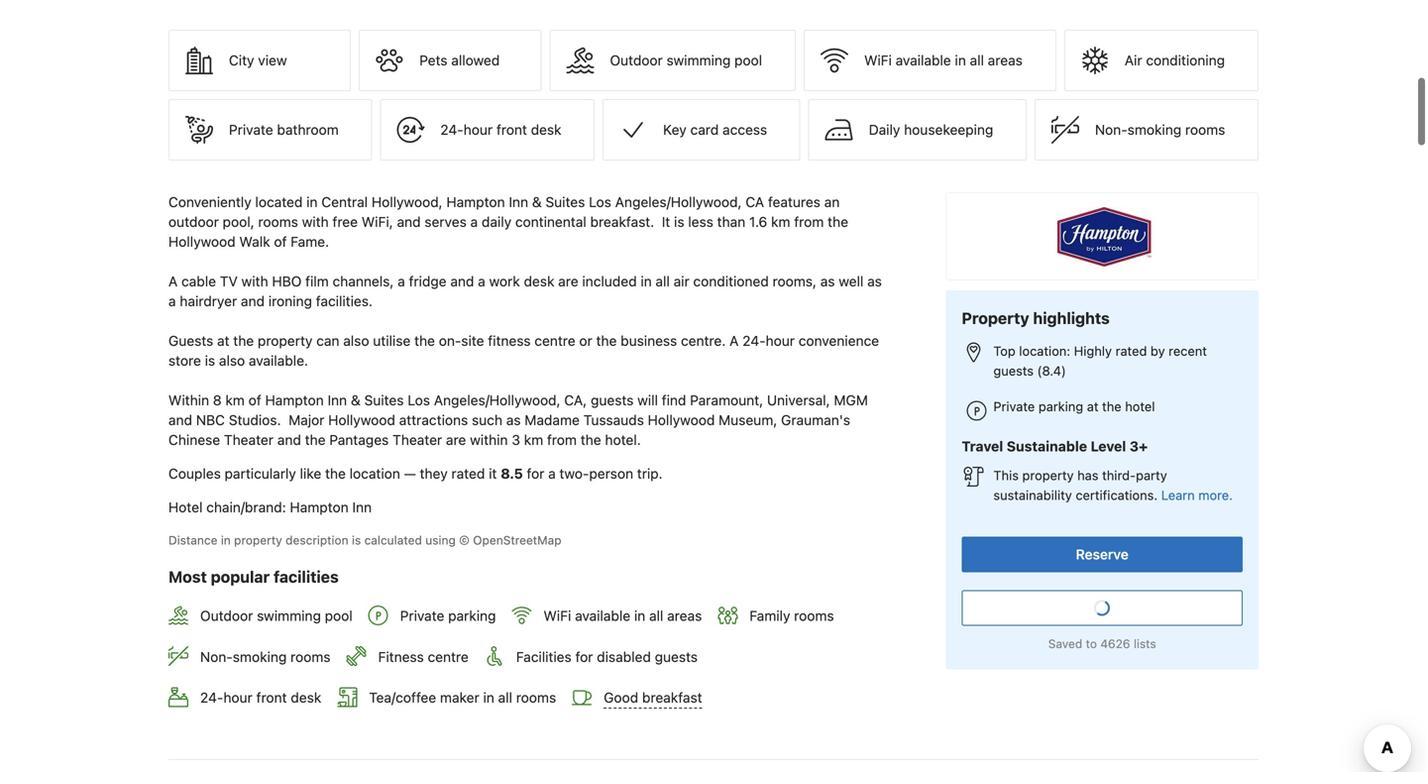 Task type: vqa. For each thing, say whether or not it's contained in the screenshot.
3
yes



Task type: describe. For each thing, give the bounding box(es) containing it.
work
[[489, 273, 520, 290]]

guests
[[169, 333, 213, 349]]

property inside this property has third-party sustainability certifications. learn more.
[[1023, 468, 1074, 483]]

major
[[289, 412, 325, 428]]

2 vertical spatial desk
[[291, 690, 322, 706]]

learn
[[1162, 488, 1195, 503]]

0 vertical spatial are
[[558, 273, 579, 290]]

description
[[286, 534, 349, 547]]

0 vertical spatial is
[[674, 214, 685, 230]]

air
[[674, 273, 690, 290]]

hour inside "conveniently located in central hollywood, hampton inn & suites los angeles/hollywood, ca features an outdoor pool, rooms with free wifi, and serves a daily continental breakfast.  it is less than 1.6 km from the hollywood walk of fame. a cable tv with hbo film channels, a fridge and a work desk are included in all air conditioned rooms, as well as a hairdryer and ironing facilities. guests at the property can also utilise the on-site fitness centre or the business centre. a 24-hour convenience store is also available. within 8 km of hampton inn & suites los angeles/hollywood, ca, guests will find paramount, universal, mgm and nbc studios.  major hollywood attractions such as madame tussauds hollywood museum, grauman's chinese theater and the pantages theater are within 3 km from the hotel."
[[766, 333, 795, 349]]

family rooms
[[750, 608, 834, 624]]

2 horizontal spatial as
[[868, 273, 882, 290]]

popular
[[211, 568, 270, 587]]

hotel
[[169, 499, 203, 516]]

tussauds
[[584, 412, 644, 428]]

private parking
[[400, 608, 496, 624]]

pantages
[[329, 432, 389, 448]]

1 horizontal spatial from
[[794, 214, 824, 230]]

this
[[994, 468, 1019, 483]]

the right "like"
[[325, 466, 346, 482]]

0 horizontal spatial smoking
[[233, 649, 287, 665]]

2 vertical spatial hampton
[[290, 499, 349, 516]]

fitness centre
[[378, 649, 469, 665]]

and down within
[[169, 412, 192, 428]]

1 horizontal spatial &
[[532, 194, 542, 210]]

facilities for disabled guests
[[516, 649, 698, 665]]

0 vertical spatial with
[[302, 214, 329, 230]]

all inside button
[[970, 52, 984, 69]]

0 vertical spatial hampton
[[447, 194, 505, 210]]

2 horizontal spatial hollywood
[[648, 412, 715, 428]]

the down tussauds
[[581, 432, 601, 448]]

recent
[[1169, 343, 1207, 358]]

breakfast.
[[590, 214, 655, 230]]

1 vertical spatial angeles/hollywood,
[[434, 392, 561, 409]]

film
[[305, 273, 329, 290]]

tv
[[220, 273, 238, 290]]

2 vertical spatial property
[[234, 534, 282, 547]]

saved
[[1049, 637, 1083, 651]]

most popular facilities
[[169, 568, 339, 587]]

city view button
[[169, 30, 351, 91]]

facilities.
[[316, 293, 373, 309]]

a left "hairdryer"
[[169, 293, 176, 309]]

the left hotel
[[1103, 399, 1122, 414]]

rooms inside button
[[1186, 122, 1226, 138]]

0 vertical spatial for
[[527, 466, 545, 482]]

0 horizontal spatial non-
[[200, 649, 233, 665]]

hotel chain/brand: hampton inn
[[169, 499, 372, 516]]

1 horizontal spatial guests
[[655, 649, 698, 665]]

and down hollywood, at left top
[[397, 214, 421, 230]]

hotel.
[[605, 432, 641, 448]]

0 horizontal spatial km
[[225, 392, 245, 409]]

certifications.
[[1076, 488, 1158, 503]]

or
[[579, 333, 593, 349]]

using
[[426, 534, 456, 547]]

desk inside 24-hour front desk button
[[531, 122, 562, 138]]

—
[[404, 466, 416, 482]]

2 vertical spatial km
[[524, 432, 543, 448]]

24- inside button
[[440, 122, 464, 138]]

bathroom
[[277, 122, 339, 138]]

2 vertical spatial hour
[[223, 690, 253, 706]]

key card access
[[663, 122, 767, 138]]

the down major
[[305, 432, 326, 448]]

1 theater from the left
[[224, 432, 274, 448]]

location:
[[1020, 343, 1071, 358]]

1 horizontal spatial as
[[821, 273, 835, 290]]

business
[[621, 333, 677, 349]]

0 horizontal spatial as
[[506, 412, 521, 428]]

top
[[994, 343, 1016, 358]]

0 horizontal spatial hollywood
[[169, 234, 236, 250]]

good
[[604, 690, 639, 706]]

tea/coffee maker in all rooms
[[369, 690, 556, 706]]

utilise
[[373, 333, 411, 349]]

reserve
[[1076, 546, 1129, 563]]

©
[[459, 534, 470, 547]]

non- inside button
[[1095, 122, 1128, 138]]

like
[[300, 466, 321, 482]]

ca
[[746, 194, 765, 210]]

1 horizontal spatial inn
[[352, 499, 372, 516]]

facilities
[[516, 649, 572, 665]]

key
[[663, 122, 687, 138]]

good breakfast
[[604, 690, 703, 706]]

daily housekeeping
[[869, 122, 994, 138]]

museum,
[[719, 412, 778, 428]]

0 vertical spatial a
[[169, 273, 178, 290]]

1 vertical spatial of
[[249, 392, 261, 409]]

such
[[472, 412, 503, 428]]

private bathroom
[[229, 122, 339, 138]]

hairdryer
[[180, 293, 237, 309]]

1 horizontal spatial hollywood
[[328, 412, 395, 428]]

a left the work on the left of page
[[478, 273, 486, 290]]

the right or on the left top
[[596, 333, 617, 349]]

in inside button
[[955, 52, 966, 69]]

1 vertical spatial wifi
[[544, 608, 571, 624]]

pets
[[420, 52, 448, 69]]

fame.
[[291, 234, 329, 250]]

learn more. link
[[1162, 488, 1233, 503]]

1 vertical spatial hampton
[[265, 392, 324, 409]]

disabled
[[597, 649, 651, 665]]

maker
[[440, 690, 480, 706]]

0 vertical spatial km
[[771, 214, 791, 230]]

lists
[[1134, 637, 1157, 651]]

1 vertical spatial for
[[576, 649, 593, 665]]

hollywood,
[[372, 194, 443, 210]]

ca,
[[564, 392, 587, 409]]

universal,
[[767, 392, 830, 409]]

conveniently
[[169, 194, 252, 210]]

and down major
[[277, 432, 301, 448]]

city
[[229, 52, 254, 69]]

allowed
[[451, 52, 500, 69]]

1 vertical spatial suites
[[364, 392, 404, 409]]

grauman's
[[781, 412, 851, 428]]

features
[[768, 194, 821, 210]]

highly
[[1074, 343, 1112, 358]]

in right distance
[[221, 534, 231, 547]]

1 horizontal spatial is
[[352, 534, 361, 547]]

in left air
[[641, 273, 652, 290]]

0 vertical spatial of
[[274, 234, 287, 250]]

highlights
[[1034, 309, 1110, 328]]

more.
[[1199, 488, 1233, 503]]

attractions
[[399, 412, 468, 428]]

and left ironing
[[241, 293, 265, 309]]

fitness
[[488, 333, 531, 349]]

guests inside "conveniently located in central hollywood, hampton inn & suites los angeles/hollywood, ca features an outdoor pool, rooms with free wifi, and serves a daily continental breakfast.  it is less than 1.6 km from the hollywood walk of fame. a cable tv with hbo film channels, a fridge and a work desk are included in all air conditioned rooms, as well as a hairdryer and ironing facilities. guests at the property can also utilise the on-site fitness centre or the business centre. a 24-hour convenience store is also available. within 8 km of hampton inn & suites los angeles/hollywood, ca, guests will find paramount, universal, mgm and nbc studios.  major hollywood attractions such as madame tussauds hollywood museum, grauman's chinese theater and the pantages theater are within 3 km from the hotel."
[[591, 392, 634, 409]]

conditioning
[[1146, 52, 1225, 69]]

all up disabled
[[649, 608, 664, 624]]

rated inside top location: highly rated by recent guests (8.4)
[[1116, 343, 1147, 358]]

person
[[589, 466, 634, 482]]

reserve button
[[962, 537, 1243, 572]]

conveniently located in central hollywood, hampton inn & suites los angeles/hollywood, ca features an outdoor pool, rooms with free wifi, and serves a daily continental breakfast.  it is less than 1.6 km from the hollywood walk of fame. a cable tv with hbo film channels, a fridge and a work desk are included in all air conditioned rooms, as well as a hairdryer and ironing facilities. guests at the property can also utilise the on-site fitness centre or the business centre. a 24-hour convenience store is also available. within 8 km of hampton inn & suites los angeles/hollywood, ca, guests will find paramount, universal, mgm and nbc studios.  major hollywood attractions such as madame tussauds hollywood museum, grauman's chinese theater and the pantages theater are within 3 km from the hotel.
[[169, 194, 886, 448]]

0 horizontal spatial is
[[205, 353, 215, 369]]

0 horizontal spatial are
[[446, 432, 466, 448]]

rooms right family
[[794, 608, 834, 624]]

1 horizontal spatial also
[[343, 333, 369, 349]]

1 horizontal spatial angeles/hollywood,
[[615, 194, 742, 210]]

the up the available.
[[233, 333, 254, 349]]

1 vertical spatial pool
[[325, 608, 353, 624]]

outdoor swimming pool inside button
[[610, 52, 763, 69]]

0 vertical spatial inn
[[509, 194, 528, 210]]

paramount,
[[690, 392, 764, 409]]

convenience
[[799, 333, 879, 349]]

daily
[[869, 122, 901, 138]]

within
[[169, 392, 209, 409]]

level
[[1091, 438, 1127, 455]]

24-hour front desk button
[[380, 99, 595, 161]]

rooms down "facilities"
[[516, 690, 556, 706]]

1 vertical spatial rated
[[452, 466, 485, 482]]

this property has third-party sustainability certifications. learn more.
[[994, 468, 1233, 503]]

serves
[[425, 214, 467, 230]]

hour inside button
[[464, 122, 493, 138]]

wifi available in all areas button
[[804, 30, 1057, 91]]

located
[[255, 194, 303, 210]]

0 horizontal spatial outdoor swimming pool
[[200, 608, 353, 624]]

two-
[[560, 466, 589, 482]]

0 horizontal spatial 24-
[[200, 690, 223, 706]]

wifi inside button
[[865, 52, 892, 69]]

in up disabled
[[634, 608, 646, 624]]

parking for private parking
[[448, 608, 496, 624]]

pets allowed
[[420, 52, 500, 69]]

distance
[[169, 534, 218, 547]]

1 vertical spatial at
[[1087, 399, 1099, 414]]



Task type: locate. For each thing, give the bounding box(es) containing it.
0 vertical spatial &
[[532, 194, 542, 210]]

sustainable
[[1007, 438, 1088, 455]]

1 horizontal spatial theater
[[393, 432, 442, 448]]

of
[[274, 234, 287, 250], [249, 392, 261, 409]]

0 vertical spatial areas
[[988, 52, 1023, 69]]

couples
[[169, 466, 221, 482]]

available up 'facilities for disabled guests'
[[575, 608, 631, 624]]

1 horizontal spatial front
[[497, 122, 527, 138]]

desk left tea/coffee
[[291, 690, 322, 706]]

also up 8
[[219, 353, 245, 369]]

all inside "conveniently located in central hollywood, hampton inn & suites los angeles/hollywood, ca features an outdoor pool, rooms with free wifi, and serves a daily continental breakfast.  it is less than 1.6 km from the hollywood walk of fame. a cable tv with hbo film channels, a fridge and a work desk are included in all air conditioned rooms, as well as a hairdryer and ironing facilities. guests at the property can also utilise the on-site fitness centre or the business centre. a 24-hour convenience store is also available. within 8 km of hampton inn & suites los angeles/hollywood, ca, guests will find paramount, universal, mgm and nbc studios.  major hollywood attractions such as madame tussauds hollywood museum, grauman's chinese theater and the pantages theater are within 3 km from the hotel."
[[656, 273, 670, 290]]

0 horizontal spatial swimming
[[257, 608, 321, 624]]

all
[[970, 52, 984, 69], [656, 273, 670, 290], [649, 608, 664, 624], [498, 690, 513, 706]]

areas up housekeeping
[[988, 52, 1023, 69]]

desk right the work on the left of page
[[524, 273, 555, 290]]

&
[[532, 194, 542, 210], [351, 392, 361, 409]]

1 horizontal spatial of
[[274, 234, 287, 250]]

in right maker at the left bottom of the page
[[483, 690, 495, 706]]

0 horizontal spatial private
[[229, 122, 273, 138]]

desk inside "conveniently located in central hollywood, hampton inn & suites los angeles/hollywood, ca features an outdoor pool, rooms with free wifi, and serves a daily continental breakfast.  it is less than 1.6 km from the hollywood walk of fame. a cable tv with hbo film channels, a fridge and a work desk are included in all air conditioned rooms, as well as a hairdryer and ironing facilities. guests at the property can also utilise the on-site fitness centre or the business centre. a 24-hour convenience store is also available. within 8 km of hampton inn & suites los angeles/hollywood, ca, guests will find paramount, universal, mgm and nbc studios.  major hollywood attractions such as madame tussauds hollywood museum, grauman's chinese theater and the pantages theater are within 3 km from the hotel."
[[524, 273, 555, 290]]

rooms
[[1186, 122, 1226, 138], [258, 214, 298, 230], [794, 608, 834, 624], [291, 649, 331, 665], [516, 690, 556, 706]]

areas inside button
[[988, 52, 1023, 69]]

0 horizontal spatial at
[[217, 333, 230, 349]]

private for private bathroom
[[229, 122, 273, 138]]

2 vertical spatial 24-
[[200, 690, 223, 706]]

0 horizontal spatial areas
[[667, 608, 702, 624]]

1 horizontal spatial private
[[400, 608, 445, 624]]

1 vertical spatial 24-hour front desk
[[200, 690, 322, 706]]

suites up pantages
[[364, 392, 404, 409]]

facilities
[[274, 568, 339, 587]]

0 vertical spatial pool
[[735, 52, 763, 69]]

1 horizontal spatial outdoor
[[610, 52, 663, 69]]

0 horizontal spatial angeles/hollywood,
[[434, 392, 561, 409]]

1 horizontal spatial rated
[[1116, 343, 1147, 358]]

wifi,
[[362, 214, 393, 230]]

progress bar
[[1093, 599, 1112, 617]]

at right guests
[[217, 333, 230, 349]]

0 vertical spatial hour
[[464, 122, 493, 138]]

0 vertical spatial at
[[217, 333, 230, 349]]

will
[[638, 392, 658, 409]]

centre.
[[681, 333, 726, 349]]

0 horizontal spatial los
[[408, 392, 430, 409]]

1 vertical spatial parking
[[448, 608, 496, 624]]

hampton up daily in the left of the page
[[447, 194, 505, 210]]

1 horizontal spatial wifi
[[865, 52, 892, 69]]

guests up breakfast
[[655, 649, 698, 665]]

wifi up "facilities"
[[544, 608, 571, 624]]

1 vertical spatial outdoor
[[200, 608, 253, 624]]

nbc
[[196, 412, 225, 428]]

in left central on the left top of page
[[307, 194, 318, 210]]

1 vertical spatial from
[[547, 432, 577, 448]]

theater down studios.
[[224, 432, 274, 448]]

1 horizontal spatial smoking
[[1128, 122, 1182, 138]]

hbo
[[272, 273, 302, 290]]

angeles/hollywood, up such
[[434, 392, 561, 409]]

los up attractions
[[408, 392, 430, 409]]

card
[[691, 122, 719, 138]]

property up sustainability
[[1023, 468, 1074, 483]]

pool down 'facilities'
[[325, 608, 353, 624]]

a left daily in the left of the page
[[471, 214, 478, 230]]

in
[[955, 52, 966, 69], [307, 194, 318, 210], [641, 273, 652, 290], [221, 534, 231, 547], [634, 608, 646, 624], [483, 690, 495, 706]]

private for private parking
[[400, 608, 445, 624]]

0 vertical spatial from
[[794, 214, 824, 230]]

inn up the 'distance in property description is calculated using © openstreetmap'
[[352, 499, 372, 516]]

as right "well"
[[868, 273, 882, 290]]

24- inside "conveniently located in central hollywood, hampton inn & suites los angeles/hollywood, ca features an outdoor pool, rooms with free wifi, and serves a daily continental breakfast.  it is less than 1.6 km from the hollywood walk of fame. a cable tv with hbo film channels, a fridge and a work desk are included in all air conditioned rooms, as well as a hairdryer and ironing facilities. guests at the property can also utilise the on-site fitness centre or the business centre. a 24-hour convenience store is also available. within 8 km of hampton inn & suites los angeles/hollywood, ca, guests will find paramount, universal, mgm and nbc studios.  major hollywood attractions such as madame tussauds hollywood museum, grauman's chinese theater and the pantages theater are within 3 km from the hotel."
[[743, 333, 766, 349]]

1 horizontal spatial outdoor swimming pool
[[610, 52, 763, 69]]

0 vertical spatial non-smoking rooms
[[1095, 122, 1226, 138]]

than
[[717, 214, 746, 230]]

1 horizontal spatial parking
[[1039, 399, 1084, 414]]

1 vertical spatial smoking
[[233, 649, 287, 665]]

can
[[316, 333, 340, 349]]

of up studios.
[[249, 392, 261, 409]]

private inside button
[[229, 122, 273, 138]]

theater down attractions
[[393, 432, 442, 448]]

0 horizontal spatial of
[[249, 392, 261, 409]]

at
[[217, 333, 230, 349], [1087, 399, 1099, 414]]

theater
[[224, 432, 274, 448], [393, 432, 442, 448]]

1 vertical spatial non-smoking rooms
[[200, 649, 331, 665]]

0 horizontal spatial outdoor
[[200, 608, 253, 624]]

front inside button
[[497, 122, 527, 138]]

for left disabled
[[576, 649, 593, 665]]

0 horizontal spatial wifi available in all areas
[[544, 608, 702, 624]]

1 horizontal spatial swimming
[[667, 52, 731, 69]]

available inside button
[[896, 52, 951, 69]]

1 horizontal spatial centre
[[535, 333, 576, 349]]

non-smoking rooms down most popular facilities
[[200, 649, 331, 665]]

mgm
[[834, 392, 868, 409]]

private up fitness centre
[[400, 608, 445, 624]]

from down madame
[[547, 432, 577, 448]]

at inside "conveniently located in central hollywood, hampton inn & suites los angeles/hollywood, ca features an outdoor pool, rooms with free wifi, and serves a daily continental breakfast.  it is less than 1.6 km from the hollywood walk of fame. a cable tv with hbo film channels, a fridge and a work desk are included in all air conditioned rooms, as well as a hairdryer and ironing facilities. guests at the property can also utilise the on-site fitness centre or the business centre. a 24-hour convenience store is also available. within 8 km of hampton inn & suites los angeles/hollywood, ca, guests will find paramount, universal, mgm and nbc studios.  major hollywood attractions such as madame tussauds hollywood museum, grauman's chinese theater and the pantages theater are within 3 km from the hotel."
[[217, 333, 230, 349]]

0 horizontal spatial front
[[256, 690, 287, 706]]

1 vertical spatial available
[[575, 608, 631, 624]]

with right tv
[[242, 273, 268, 290]]

1 vertical spatial hour
[[766, 333, 795, 349]]

parking down (8.4)
[[1039, 399, 1084, 414]]

0 horizontal spatial non-smoking rooms
[[200, 649, 331, 665]]

wifi available in all areas up disabled
[[544, 608, 702, 624]]

hampton inn image
[[1058, 207, 1151, 267]]

angeles/hollywood, up it
[[615, 194, 742, 210]]

0 vertical spatial swimming
[[667, 52, 731, 69]]

non-smoking rooms down "air conditioning" button
[[1095, 122, 1226, 138]]

km
[[771, 214, 791, 230], [225, 392, 245, 409], [524, 432, 543, 448]]

1 horizontal spatial with
[[302, 214, 329, 230]]

centre
[[535, 333, 576, 349], [428, 649, 469, 665]]

non- down popular
[[200, 649, 233, 665]]

non-smoking rooms button
[[1035, 99, 1259, 161]]

a left cable
[[169, 273, 178, 290]]

0 horizontal spatial with
[[242, 273, 268, 290]]

0 horizontal spatial hour
[[223, 690, 253, 706]]

1 horizontal spatial los
[[589, 194, 612, 210]]

4626
[[1101, 637, 1131, 651]]

& up pantages
[[351, 392, 361, 409]]

front
[[497, 122, 527, 138], [256, 690, 287, 706]]

family
[[750, 608, 791, 624]]

store
[[169, 353, 201, 369]]

1 horizontal spatial areas
[[988, 52, 1023, 69]]

with up fame.
[[302, 214, 329, 230]]

centre left or on the left top
[[535, 333, 576, 349]]

the left the 'on-'
[[415, 333, 435, 349]]

smoking down most popular facilities
[[233, 649, 287, 665]]

rooms down 'facilities'
[[291, 649, 331, 665]]

0 horizontal spatial pool
[[325, 608, 353, 624]]

0 horizontal spatial rated
[[452, 466, 485, 482]]

1 vertical spatial with
[[242, 273, 268, 290]]

as up 3
[[506, 412, 521, 428]]

km right 3
[[524, 432, 543, 448]]

private for private parking at the hotel
[[994, 399, 1035, 414]]

city view
[[229, 52, 287, 69]]

available.
[[249, 353, 308, 369]]

and
[[397, 214, 421, 230], [450, 273, 474, 290], [241, 293, 265, 309], [169, 412, 192, 428], [277, 432, 301, 448]]

areas up breakfast
[[667, 608, 702, 624]]

rated left the by
[[1116, 343, 1147, 358]]

2 horizontal spatial is
[[674, 214, 685, 230]]

1 vertical spatial los
[[408, 392, 430, 409]]

0 horizontal spatial inn
[[328, 392, 347, 409]]

1 vertical spatial swimming
[[257, 608, 321, 624]]

1 vertical spatial non-
[[200, 649, 233, 665]]

hollywood down find
[[648, 412, 715, 428]]

1 vertical spatial also
[[219, 353, 245, 369]]

0 horizontal spatial theater
[[224, 432, 274, 448]]

los
[[589, 194, 612, 210], [408, 392, 430, 409]]

0 horizontal spatial 24-hour front desk
[[200, 690, 322, 706]]

are left included
[[558, 273, 579, 290]]

rooms down the conditioning
[[1186, 122, 1226, 138]]

1 vertical spatial guests
[[591, 392, 634, 409]]

most
[[169, 568, 207, 587]]

km right 8
[[225, 392, 245, 409]]

inn up pantages
[[328, 392, 347, 409]]

property
[[962, 309, 1030, 328]]

parking for private parking at the hotel
[[1039, 399, 1084, 414]]

outdoor swimming pool button
[[550, 30, 796, 91]]

the down the an
[[828, 214, 849, 230]]

pool up the "access"
[[735, 52, 763, 69]]

rooms down located
[[258, 214, 298, 230]]

0 vertical spatial suites
[[546, 194, 585, 210]]

also right can
[[343, 333, 369, 349]]

outdoor inside button
[[610, 52, 663, 69]]

hampton up description
[[290, 499, 349, 516]]

0 vertical spatial 24-hour front desk
[[440, 122, 562, 138]]

non-
[[1095, 122, 1128, 138], [200, 649, 233, 665]]

0 vertical spatial smoking
[[1128, 122, 1182, 138]]

0 vertical spatial parking
[[1039, 399, 1084, 414]]

outdoor swimming pool down most popular facilities
[[200, 608, 353, 624]]

1 vertical spatial outdoor swimming pool
[[200, 608, 353, 624]]

24-hour front desk inside button
[[440, 122, 562, 138]]

are down attractions
[[446, 432, 466, 448]]

2 horizontal spatial km
[[771, 214, 791, 230]]

swimming
[[667, 52, 731, 69], [257, 608, 321, 624]]

in up housekeeping
[[955, 52, 966, 69]]

1 horizontal spatial non-
[[1095, 122, 1128, 138]]

property inside "conveniently located in central hollywood, hampton inn & suites los angeles/hollywood, ca features an outdoor pool, rooms with free wifi, and serves a daily continental breakfast.  it is less than 1.6 km from the hollywood walk of fame. a cable tv with hbo film channels, a fridge and a work desk are included in all air conditioned rooms, as well as a hairdryer and ironing facilities. guests at the property can also utilise the on-site fitness centre or the business centre. a 24-hour convenience store is also available. within 8 km of hampton inn & suites los angeles/hollywood, ca, guests will find paramount, universal, mgm and nbc studios.  major hollywood attractions such as madame tussauds hollywood museum, grauman's chinese theater and the pantages theater are within 3 km from the hotel."
[[258, 333, 313, 349]]

at up level
[[1087, 399, 1099, 414]]

2 vertical spatial guests
[[655, 649, 698, 665]]

2 vertical spatial inn
[[352, 499, 372, 516]]

1 vertical spatial km
[[225, 392, 245, 409]]

air conditioning
[[1125, 52, 1225, 69]]

a
[[169, 273, 178, 290], [730, 333, 739, 349]]

outdoor
[[169, 214, 219, 230]]

by
[[1151, 343, 1166, 358]]

channels,
[[333, 273, 394, 290]]

tea/coffee
[[369, 690, 436, 706]]

is right it
[[674, 214, 685, 230]]

1 vertical spatial &
[[351, 392, 361, 409]]

of right walk
[[274, 234, 287, 250]]

0 vertical spatial front
[[497, 122, 527, 138]]

private up travel
[[994, 399, 1035, 414]]

rooms inside "conveniently located in central hollywood, hampton inn & suites los angeles/hollywood, ca features an outdoor pool, rooms with free wifi, and serves a daily continental breakfast.  it is less than 1.6 km from the hollywood walk of fame. a cable tv with hbo film channels, a fridge and a work desk are included in all air conditioned rooms, as well as a hairdryer and ironing facilities. guests at the property can also utilise the on-site fitness centre or the business centre. a 24-hour convenience store is also available. within 8 km of hampton inn & suites los angeles/hollywood, ca, guests will find paramount, universal, mgm and nbc studios.  major hollywood attractions such as madame tussauds hollywood museum, grauman's chinese theater and the pantages theater are within 3 km from the hotel."
[[258, 214, 298, 230]]

a left two-
[[548, 466, 556, 482]]

available up daily housekeeping
[[896, 52, 951, 69]]

non-smoking rooms inside button
[[1095, 122, 1226, 138]]

rated left it
[[452, 466, 485, 482]]

areas
[[988, 52, 1023, 69], [667, 608, 702, 624]]

smoking inside button
[[1128, 122, 1182, 138]]

0 horizontal spatial &
[[351, 392, 361, 409]]

(8.4)
[[1038, 363, 1067, 378]]

the
[[828, 214, 849, 230], [233, 333, 254, 349], [415, 333, 435, 349], [596, 333, 617, 349], [1103, 399, 1122, 414], [305, 432, 326, 448], [581, 432, 601, 448], [325, 466, 346, 482]]

swimming up card
[[667, 52, 731, 69]]

3
[[512, 432, 520, 448]]

1 vertical spatial 24-
[[743, 333, 766, 349]]

centre down private parking
[[428, 649, 469, 665]]

pool inside button
[[735, 52, 763, 69]]

& up continental
[[532, 194, 542, 210]]

centre inside "conveniently located in central hollywood, hampton inn & suites los angeles/hollywood, ca features an outdoor pool, rooms with free wifi, and serves a daily continental breakfast.  it is less than 1.6 km from the hollywood walk of fame. a cable tv with hbo film channels, a fridge and a work desk are included in all air conditioned rooms, as well as a hairdryer and ironing facilities. guests at the property can also utilise the on-site fitness centre or the business centre. a 24-hour convenience store is also available. within 8 km of hampton inn & suites los angeles/hollywood, ca, guests will find paramount, universal, mgm and nbc studios.  major hollywood attractions such as madame tussauds hollywood museum, grauman's chinese theater and the pantages theater are within 3 km from the hotel."
[[535, 333, 576, 349]]

walk
[[239, 234, 270, 250]]

0 vertical spatial desk
[[531, 122, 562, 138]]

fitness
[[378, 649, 424, 665]]

1 vertical spatial front
[[256, 690, 287, 706]]

wifi available in all areas inside button
[[865, 52, 1023, 69]]

all left air
[[656, 273, 670, 290]]

guests up tussauds
[[591, 392, 634, 409]]

air
[[1125, 52, 1143, 69]]

1 horizontal spatial non-smoking rooms
[[1095, 122, 1226, 138]]

a left fridge
[[398, 273, 405, 290]]

hampton up major
[[265, 392, 324, 409]]

rooms,
[[773, 273, 817, 290]]

hollywood up pantages
[[328, 412, 395, 428]]

all up housekeeping
[[970, 52, 984, 69]]

couples particularly like the location — they rated it 8.5 for a two-person trip.
[[169, 466, 663, 482]]

for right 8.5
[[527, 466, 545, 482]]

private parking at the hotel
[[994, 399, 1156, 414]]

is right store
[[205, 353, 215, 369]]

private bathroom button
[[169, 99, 372, 161]]

1 vertical spatial inn
[[328, 392, 347, 409]]

los up breakfast.
[[589, 194, 612, 210]]

0 horizontal spatial from
[[547, 432, 577, 448]]

1 vertical spatial are
[[446, 432, 466, 448]]

third-
[[1103, 468, 1136, 483]]

km right 1.6
[[771, 214, 791, 230]]

as
[[821, 273, 835, 290], [868, 273, 882, 290], [506, 412, 521, 428]]

rated
[[1116, 343, 1147, 358], [452, 466, 485, 482]]

parking up fitness centre
[[448, 608, 496, 624]]

a right centre.
[[730, 333, 739, 349]]

swimming inside button
[[667, 52, 731, 69]]

to
[[1086, 637, 1097, 651]]

is left calculated
[[352, 534, 361, 547]]

0 horizontal spatial parking
[[448, 608, 496, 624]]

1 vertical spatial wifi available in all areas
[[544, 608, 702, 624]]

view
[[258, 52, 287, 69]]

top location: highly rated by recent guests (8.4)
[[994, 343, 1207, 378]]

1 horizontal spatial pool
[[735, 52, 763, 69]]

0 horizontal spatial also
[[219, 353, 245, 369]]

inn up daily in the left of the page
[[509, 194, 528, 210]]

1 horizontal spatial a
[[730, 333, 739, 349]]

calculated
[[364, 534, 422, 547]]

24-hour front desk
[[440, 122, 562, 138], [200, 690, 322, 706]]

property down chain/brand:
[[234, 534, 282, 547]]

inn
[[509, 194, 528, 210], [328, 392, 347, 409], [352, 499, 372, 516]]

central
[[322, 194, 368, 210]]

1 vertical spatial centre
[[428, 649, 469, 665]]

outdoor down popular
[[200, 608, 253, 624]]

1 horizontal spatial suites
[[546, 194, 585, 210]]

0 vertical spatial rated
[[1116, 343, 1147, 358]]

property up the available.
[[258, 333, 313, 349]]

location
[[350, 466, 400, 482]]

desk up continental
[[531, 122, 562, 138]]

studios.
[[229, 412, 281, 428]]

and right fridge
[[450, 273, 474, 290]]

it
[[489, 466, 497, 482]]

it
[[662, 214, 671, 230]]

guests inside top location: highly rated by recent guests (8.4)
[[994, 363, 1034, 378]]

hotel
[[1126, 399, 1156, 414]]

non- down air
[[1095, 122, 1128, 138]]

all right maker at the left bottom of the page
[[498, 690, 513, 706]]

outdoor up key card access button
[[610, 52, 663, 69]]

2 theater from the left
[[393, 432, 442, 448]]

1 horizontal spatial hour
[[464, 122, 493, 138]]

housekeeping
[[904, 122, 994, 138]]

angeles/hollywood,
[[615, 194, 742, 210], [434, 392, 561, 409]]

from down features
[[794, 214, 824, 230]]



